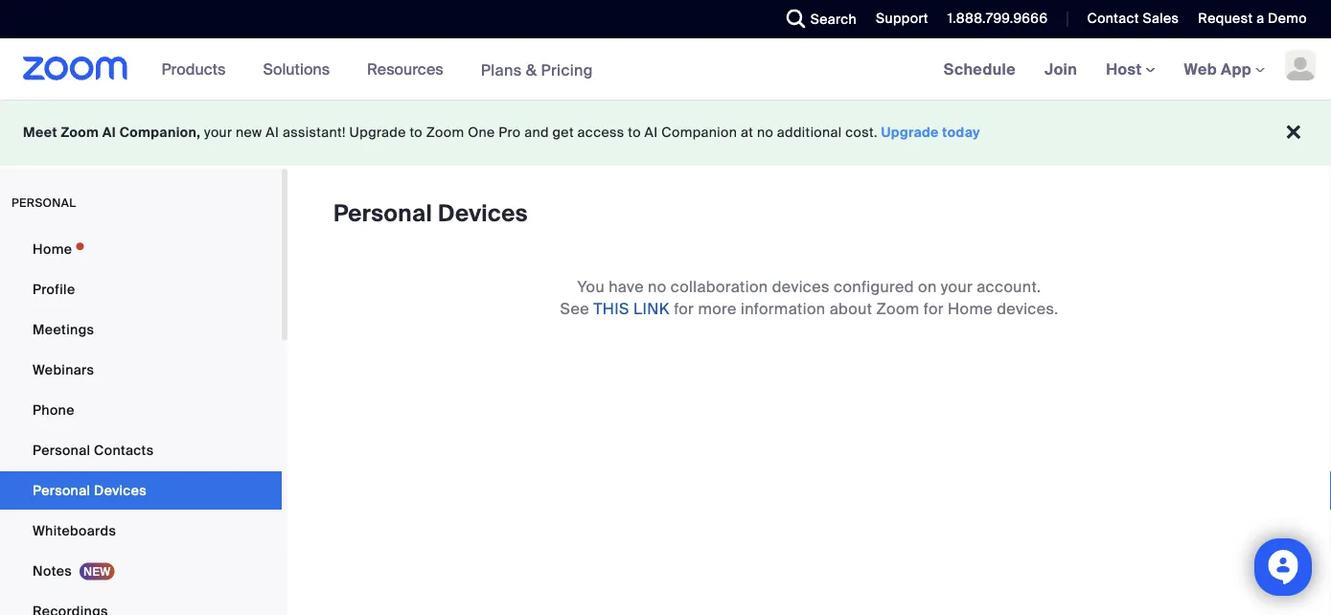Task type: vqa. For each thing, say whether or not it's contained in the screenshot.
web app DROPDOWN BUTTON
yes



Task type: describe. For each thing, give the bounding box(es) containing it.
sales
[[1143, 10, 1179, 27]]

search button
[[772, 0, 862, 38]]

companion,
[[119, 124, 201, 141]]

2 to from the left
[[628, 124, 641, 141]]

account.
[[977, 276, 1041, 297]]

phone
[[33, 401, 74, 419]]

search
[[811, 10, 857, 28]]

contacts
[[94, 441, 154, 459]]

information
[[741, 298, 826, 319]]

personal devices link
[[0, 472, 282, 510]]

new
[[236, 124, 262, 141]]

banner containing products
[[0, 38, 1331, 101]]

profile picture image
[[1285, 50, 1316, 81]]

companion
[[662, 124, 737, 141]]

1 horizontal spatial zoom
[[426, 124, 464, 141]]

personal contacts link
[[0, 431, 282, 470]]

your inside meet zoom ai companion, footer
[[204, 124, 232, 141]]

1 ai from the left
[[102, 124, 116, 141]]

assistant!
[[283, 124, 346, 141]]

contact sales
[[1087, 10, 1179, 27]]

schedule
[[944, 59, 1016, 79]]

this link link
[[593, 298, 670, 319]]

one
[[468, 124, 495, 141]]

a
[[1257, 10, 1264, 27]]

meetings
[[33, 321, 94, 338]]

plans
[[481, 60, 522, 80]]

home inside you have no collaboration devices configured on your account. see this link for more information about zoom for home devices.
[[948, 298, 993, 319]]

1 upgrade from the left
[[349, 124, 406, 141]]

request a demo
[[1198, 10, 1307, 27]]

notes link
[[0, 552, 282, 590]]

no inside meet zoom ai companion, footer
[[757, 124, 773, 141]]

at
[[741, 124, 753, 141]]

additional
[[777, 124, 842, 141]]

resources button
[[367, 38, 452, 100]]

meet
[[23, 124, 57, 141]]

devices
[[772, 276, 830, 297]]

2 ai from the left
[[266, 124, 279, 141]]

web
[[1184, 59, 1217, 79]]

your inside you have no collaboration devices configured on your account. see this link for more information about zoom for home devices.
[[941, 276, 973, 297]]

web app button
[[1184, 59, 1265, 79]]

request
[[1198, 10, 1253, 27]]

more
[[698, 298, 737, 319]]

1 horizontal spatial devices
[[438, 199, 528, 229]]

profile link
[[0, 270, 282, 309]]

schedule link
[[929, 38, 1030, 100]]

plans & pricing
[[481, 60, 593, 80]]

2 for from the left
[[924, 298, 944, 319]]

notes
[[33, 562, 72, 580]]

support
[[876, 10, 928, 27]]

whiteboards
[[33, 522, 116, 540]]



Task type: locate. For each thing, give the bounding box(es) containing it.
zoom down configured at top right
[[876, 298, 920, 319]]

0 vertical spatial devices
[[438, 199, 528, 229]]

plans & pricing link
[[481, 60, 593, 80], [481, 60, 593, 80]]

0 horizontal spatial for
[[674, 298, 694, 319]]

personal inside personal contacts link
[[33, 441, 90, 459]]

you
[[578, 276, 605, 297]]

0 horizontal spatial no
[[648, 276, 667, 297]]

0 vertical spatial your
[[204, 124, 232, 141]]

0 horizontal spatial home
[[33, 240, 72, 258]]

1 horizontal spatial to
[[628, 124, 641, 141]]

no inside you have no collaboration devices configured on your account. see this link for more information about zoom for home devices.
[[648, 276, 667, 297]]

zoom right the meet
[[61, 124, 99, 141]]

&
[[526, 60, 537, 80]]

1.888.799.9666 button
[[933, 0, 1053, 38], [948, 10, 1048, 27]]

meetings navigation
[[929, 38, 1331, 101]]

solutions button
[[263, 38, 338, 100]]

zoom inside you have no collaboration devices configured on your account. see this link for more information about zoom for home devices.
[[876, 298, 920, 319]]

join
[[1045, 59, 1077, 79]]

1 vertical spatial your
[[941, 276, 973, 297]]

1 horizontal spatial upgrade
[[881, 124, 939, 141]]

0 vertical spatial no
[[757, 124, 773, 141]]

1 horizontal spatial ai
[[266, 124, 279, 141]]

home
[[33, 240, 72, 258], [948, 298, 993, 319]]

upgrade right 'cost.'
[[881, 124, 939, 141]]

personal for personal devices link
[[33, 482, 90, 499]]

your right on
[[941, 276, 973, 297]]

1.888.799.9666
[[948, 10, 1048, 27]]

demo
[[1268, 10, 1307, 27]]

access
[[578, 124, 624, 141]]

profile
[[33, 280, 75, 298]]

0 vertical spatial personal devices
[[334, 199, 528, 229]]

banner
[[0, 38, 1331, 101]]

join link
[[1030, 38, 1092, 100]]

1 vertical spatial no
[[648, 276, 667, 297]]

this
[[593, 298, 629, 319]]

meet zoom ai companion, your new ai assistant! upgrade to zoom one pro and get access to ai companion at no additional cost. upgrade today
[[23, 124, 980, 141]]

phone link
[[0, 391, 282, 429]]

no up link
[[648, 276, 667, 297]]

to right access
[[628, 124, 641, 141]]

personal devices down personal contacts
[[33, 482, 147, 499]]

upgrade
[[349, 124, 406, 141], [881, 124, 939, 141]]

1 vertical spatial personal devices
[[33, 482, 147, 499]]

pro
[[499, 124, 521, 141]]

webinars link
[[0, 351, 282, 389]]

contact
[[1087, 10, 1139, 27]]

0 horizontal spatial devices
[[94, 482, 147, 499]]

devices down one
[[438, 199, 528, 229]]

0 horizontal spatial zoom
[[61, 124, 99, 141]]

upgrade down product information navigation
[[349, 124, 406, 141]]

personal devices down one
[[334, 199, 528, 229]]

0 horizontal spatial personal devices
[[33, 482, 147, 499]]

devices down contacts
[[94, 482, 147, 499]]

see
[[560, 298, 589, 319]]

0 vertical spatial personal
[[334, 199, 432, 229]]

0 horizontal spatial your
[[204, 124, 232, 141]]

0 horizontal spatial ai
[[102, 124, 116, 141]]

1 horizontal spatial your
[[941, 276, 973, 297]]

home inside personal menu menu
[[33, 240, 72, 258]]

0 horizontal spatial upgrade
[[349, 124, 406, 141]]

no right at
[[757, 124, 773, 141]]

for down on
[[924, 298, 944, 319]]

2 vertical spatial personal
[[33, 482, 90, 499]]

zoom left one
[[426, 124, 464, 141]]

ai
[[102, 124, 116, 141], [266, 124, 279, 141], [645, 124, 658, 141]]

resources
[[367, 59, 443, 79]]

request a demo link
[[1184, 0, 1331, 38], [1198, 10, 1307, 27]]

configured
[[834, 276, 914, 297]]

devices
[[438, 199, 528, 229], [94, 482, 147, 499]]

personal menu menu
[[0, 230, 282, 615]]

host button
[[1106, 59, 1155, 79]]

to down resources dropdown button
[[410, 124, 423, 141]]

1 horizontal spatial home
[[948, 298, 993, 319]]

host
[[1106, 59, 1146, 79]]

1 horizontal spatial personal devices
[[334, 199, 528, 229]]

web app
[[1184, 59, 1252, 79]]

1 for from the left
[[674, 298, 694, 319]]

product information navigation
[[147, 38, 608, 101]]

today
[[942, 124, 980, 141]]

to
[[410, 124, 423, 141], [628, 124, 641, 141]]

for
[[674, 298, 694, 319], [924, 298, 944, 319]]

1 vertical spatial personal
[[33, 441, 90, 459]]

have
[[609, 276, 644, 297]]

1 horizontal spatial for
[[924, 298, 944, 319]]

for right link
[[674, 298, 694, 319]]

ai left companion
[[645, 124, 658, 141]]

zoom
[[61, 124, 99, 141], [426, 124, 464, 141], [876, 298, 920, 319]]

personal devices
[[334, 199, 528, 229], [33, 482, 147, 499]]

collaboration
[[671, 276, 768, 297]]

support link
[[862, 0, 933, 38], [876, 10, 928, 27]]

whiteboards link
[[0, 512, 282, 550]]

ai left companion,
[[102, 124, 116, 141]]

products
[[162, 59, 226, 79]]

webinars
[[33, 361, 94, 379]]

3 ai from the left
[[645, 124, 658, 141]]

your
[[204, 124, 232, 141], [941, 276, 973, 297]]

0 horizontal spatial to
[[410, 124, 423, 141]]

1 to from the left
[[410, 124, 423, 141]]

link
[[633, 298, 670, 319]]

no
[[757, 124, 773, 141], [648, 276, 667, 297]]

meetings link
[[0, 311, 282, 349]]

home up 'profile'
[[33, 240, 72, 258]]

personal contacts
[[33, 441, 154, 459]]

0 vertical spatial home
[[33, 240, 72, 258]]

on
[[918, 276, 937, 297]]

cost.
[[846, 124, 878, 141]]

products button
[[162, 38, 234, 100]]

upgrade today link
[[881, 124, 980, 141]]

and
[[524, 124, 549, 141]]

personal
[[334, 199, 432, 229], [33, 441, 90, 459], [33, 482, 90, 499]]

1 vertical spatial devices
[[94, 482, 147, 499]]

1 vertical spatial home
[[948, 298, 993, 319]]

2 horizontal spatial ai
[[645, 124, 658, 141]]

devices inside personal devices link
[[94, 482, 147, 499]]

devices.
[[997, 298, 1058, 319]]

about
[[830, 298, 872, 319]]

personal
[[12, 196, 76, 210]]

1 horizontal spatial no
[[757, 124, 773, 141]]

home link
[[0, 230, 282, 268]]

2 upgrade from the left
[[881, 124, 939, 141]]

2 horizontal spatial zoom
[[876, 298, 920, 319]]

meet zoom ai companion, footer
[[0, 100, 1331, 166]]

personal for personal contacts link
[[33, 441, 90, 459]]

your left new
[[204, 124, 232, 141]]

pricing
[[541, 60, 593, 80]]

ai right new
[[266, 124, 279, 141]]

personal devices inside personal menu menu
[[33, 482, 147, 499]]

contact sales link
[[1073, 0, 1184, 38], [1087, 10, 1179, 27]]

you have no collaboration devices configured on your account. see this link for more information about zoom for home devices.
[[560, 276, 1058, 319]]

zoom logo image
[[23, 57, 128, 81]]

home down account.
[[948, 298, 993, 319]]

personal inside personal devices link
[[33, 482, 90, 499]]

solutions
[[263, 59, 330, 79]]

get
[[553, 124, 574, 141]]

app
[[1221, 59, 1252, 79]]



